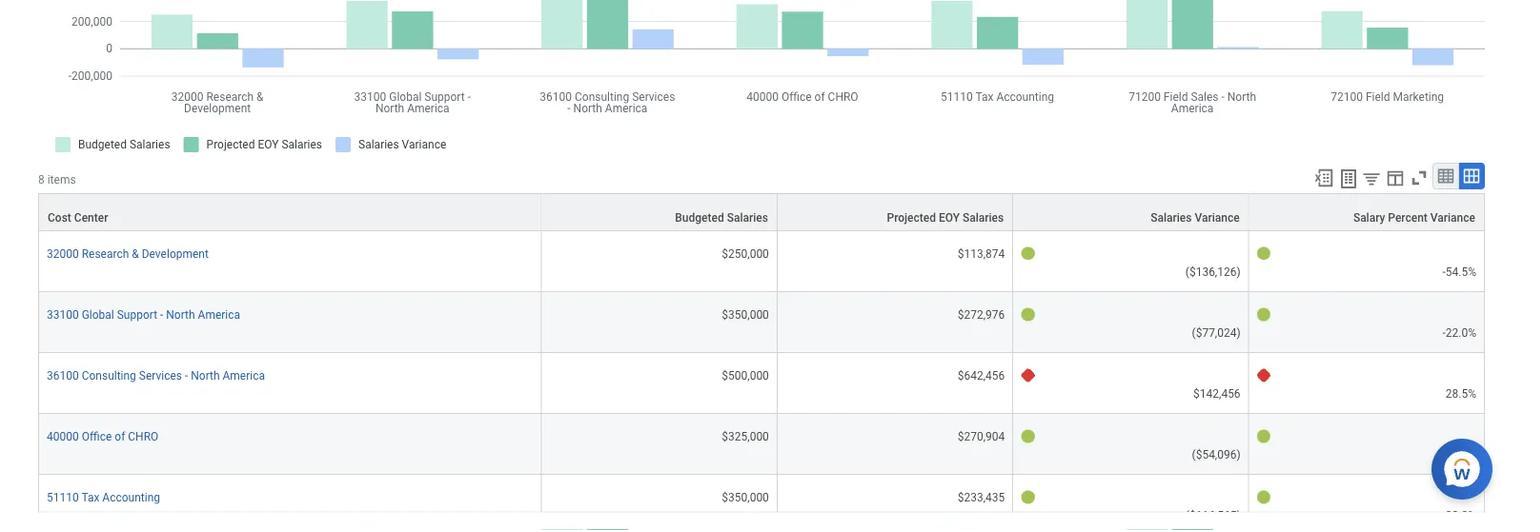 Task type: describe. For each thing, give the bounding box(es) containing it.
-54.5%
[[1443, 266, 1476, 279]]

16.6%
[[1446, 449, 1476, 462]]

row containing 36100 consulting services - north america
[[38, 354, 1485, 415]]

8
[[38, 174, 45, 188]]

cost
[[48, 211, 71, 225]]

$350,000 for $233,435
[[722, 492, 769, 505]]

percent
[[1388, 211, 1428, 225]]

salary percent variance button
[[1249, 194, 1484, 230]]

projected eoy salaries button
[[778, 194, 1013, 230]]

north for services
[[191, 370, 220, 383]]

tax
[[81, 492, 100, 505]]

8 items
[[38, 174, 76, 188]]

cost center
[[48, 211, 108, 225]]

51110 tax accounting
[[47, 492, 160, 505]]

- right the services
[[185, 370, 188, 383]]

2 variance from the left
[[1431, 211, 1476, 225]]

salaries variance
[[1151, 211, 1240, 225]]

36100
[[47, 370, 79, 383]]

development
[[142, 248, 209, 261]]

consulting
[[82, 370, 136, 383]]

- for $233,435
[[1443, 510, 1446, 523]]

54.5%
[[1446, 266, 1476, 279]]

33.3%
[[1446, 510, 1476, 523]]

($54,096)
[[1192, 449, 1241, 462]]

support
[[117, 309, 157, 322]]

36100 consulting services - north america link
[[47, 366, 265, 383]]

33100
[[47, 309, 79, 322]]

- right support on the left bottom
[[160, 309, 163, 322]]

salaries variance button
[[1013, 194, 1248, 230]]

- for $113,874
[[1443, 266, 1446, 279]]

51110 tax accounting link
[[47, 488, 160, 505]]

32000
[[47, 248, 79, 261]]

row containing 40000 office of chro
[[38, 415, 1485, 476]]

row containing 33100 global support - north america
[[38, 293, 1485, 354]]

$350,000 for $272,976
[[722, 309, 769, 322]]

($116,565)
[[1186, 510, 1241, 523]]

export to excel image
[[1313, 168, 1334, 189]]

center
[[74, 211, 108, 225]]

$325,000
[[722, 431, 769, 444]]

row containing 51110 tax accounting
[[38, 476, 1485, 531]]

32000 research & development link
[[47, 244, 209, 261]]

3 salaries from the left
[[1151, 211, 1192, 225]]

-22.0%
[[1443, 327, 1476, 340]]

row containing cost center
[[38, 193, 1485, 231]]

salary
[[1353, 211, 1385, 225]]

salary percent variance
[[1353, 211, 1476, 225]]

projected eoy salaries
[[887, 211, 1004, 225]]

$270,904
[[958, 431, 1005, 444]]

22.0%
[[1446, 327, 1476, 340]]

1 variance from the left
[[1195, 211, 1240, 225]]

global
[[82, 309, 114, 322]]

expand table image
[[1462, 167, 1481, 187]]

cost center button
[[39, 194, 541, 230]]

table image
[[1436, 167, 1456, 187]]



Task type: locate. For each thing, give the bounding box(es) containing it.
america down development
[[198, 309, 240, 322]]

$350,000 down "$325,000"
[[722, 492, 769, 505]]

-
[[1443, 266, 1446, 279], [160, 309, 163, 322], [1443, 327, 1446, 340], [185, 370, 188, 383], [1443, 449, 1446, 462], [1443, 510, 1446, 523]]

row up $500,000
[[38, 293, 1485, 354]]

click to view/edit grid preferences image
[[1385, 168, 1406, 189]]

3 row from the top
[[38, 293, 1485, 354]]

($77,024)
[[1192, 327, 1241, 340]]

north
[[166, 309, 195, 322], [191, 370, 220, 383]]

accounting
[[102, 492, 160, 505]]

1 horizontal spatial salaries
[[963, 211, 1004, 225]]

toolbar
[[1305, 164, 1485, 193]]

36100 consulting services - north america
[[47, 370, 265, 383]]

&
[[132, 248, 139, 261]]

variance up ($136,126)
[[1195, 211, 1240, 225]]

1 vertical spatial america
[[223, 370, 265, 383]]

chro
[[128, 431, 159, 444]]

row down budgeted salaries in the top of the page
[[38, 231, 1485, 293]]

$350,000 down $250,000
[[722, 309, 769, 322]]

- up -33.3% in the right bottom of the page
[[1443, 449, 1446, 462]]

north for support
[[166, 309, 195, 322]]

1 vertical spatial $350,000
[[722, 492, 769, 505]]

-33.3%
[[1443, 510, 1476, 523]]

- for $272,976
[[1443, 327, 1446, 340]]

salaries
[[727, 211, 768, 225], [963, 211, 1004, 225], [1151, 211, 1192, 225]]

$500,000
[[722, 370, 769, 383]]

40000 office of chro link
[[47, 427, 159, 444]]

row down "$325,000"
[[38, 476, 1485, 531]]

1 salaries from the left
[[727, 211, 768, 225]]

america for 33100 global support - north america
[[198, 309, 240, 322]]

export to worksheets image
[[1337, 168, 1360, 191]]

- down salary percent variance
[[1443, 266, 1446, 279]]

0 vertical spatial $350,000
[[722, 309, 769, 322]]

row containing 32000 research & development
[[38, 231, 1485, 293]]

33100 global support - north america
[[47, 309, 240, 322]]

2 salaries from the left
[[963, 211, 1004, 225]]

40000 office of chro
[[47, 431, 159, 444]]

select to filter grid data image
[[1361, 169, 1382, 189]]

($136,126)
[[1186, 266, 1241, 279]]

0 vertical spatial north
[[166, 309, 195, 322]]

32000 research & development
[[47, 248, 209, 261]]

america for 36100 consulting services - north america
[[223, 370, 265, 383]]

0 horizontal spatial variance
[[1195, 211, 1240, 225]]

2 horizontal spatial salaries
[[1151, 211, 1192, 225]]

salaries up ($136,126)
[[1151, 211, 1192, 225]]

1 $350,000 from the top
[[722, 309, 769, 322]]

america right the services
[[223, 370, 265, 383]]

- for $270,904
[[1443, 449, 1446, 462]]

of
[[115, 431, 125, 444]]

- down -54.5%
[[1443, 327, 1446, 340]]

6 row from the top
[[38, 476, 1485, 531]]

north right the services
[[191, 370, 220, 383]]

40000
[[47, 431, 79, 444]]

row down $500,000
[[38, 415, 1485, 476]]

row up "$325,000"
[[38, 354, 1485, 415]]

research
[[82, 248, 129, 261]]

4 row from the top
[[38, 354, 1485, 415]]

fullscreen image
[[1409, 168, 1430, 189]]

north right support on the left bottom
[[166, 309, 195, 322]]

33100 global support - north america link
[[47, 305, 240, 322]]

$250,000
[[722, 248, 769, 261]]

budgeted salaries button
[[542, 194, 777, 230]]

services
[[139, 370, 182, 383]]

$642,456
[[958, 370, 1005, 383]]

1 horizontal spatial variance
[[1431, 211, 1476, 225]]

$233,435
[[958, 492, 1005, 505]]

variance
[[1195, 211, 1240, 225], [1431, 211, 1476, 225]]

projected
[[887, 211, 936, 225]]

row
[[38, 193, 1485, 231], [38, 231, 1485, 293], [38, 293, 1485, 354], [38, 354, 1485, 415], [38, 415, 1485, 476], [38, 476, 1485, 531]]

budgeted salaries
[[675, 211, 768, 225]]

salaries right eoy
[[963, 211, 1004, 225]]

row up $250,000
[[38, 193, 1485, 231]]

eoy
[[939, 211, 960, 225]]

$113,874
[[958, 248, 1005, 261]]

0 vertical spatial america
[[198, 309, 240, 322]]

0 horizontal spatial salaries
[[727, 211, 768, 225]]

28.5%
[[1446, 388, 1476, 401]]

2 row from the top
[[38, 231, 1485, 293]]

$350,000
[[722, 309, 769, 322], [722, 492, 769, 505]]

- down workday assistant 'region' on the right of page
[[1443, 510, 1446, 523]]

2 $350,000 from the top
[[722, 492, 769, 505]]

-16.6%
[[1443, 449, 1476, 462]]

america
[[198, 309, 240, 322], [223, 370, 265, 383]]

office
[[82, 431, 112, 444]]

items
[[47, 174, 76, 188]]

51110
[[47, 492, 79, 505]]

$142,456
[[1193, 388, 1241, 401]]

budgeted
[[675, 211, 724, 225]]

$272,976
[[958, 309, 1005, 322]]

workday assistant region
[[1432, 432, 1500, 500]]

salaries up $250,000
[[727, 211, 768, 225]]

1 vertical spatial north
[[191, 370, 220, 383]]

variance down table icon
[[1431, 211, 1476, 225]]

5 row from the top
[[38, 415, 1485, 476]]

1 row from the top
[[38, 193, 1485, 231]]



Task type: vqa. For each thing, say whether or not it's contained in the screenshot.


